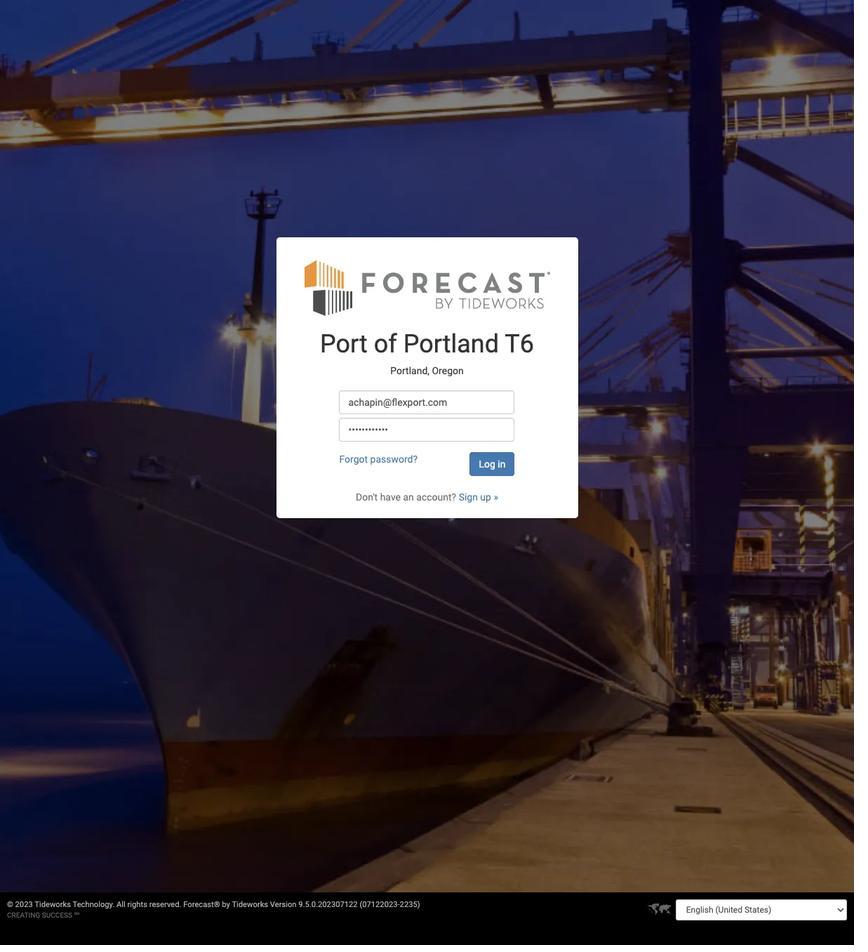 Task type: vqa. For each thing, say whether or not it's contained in the screenshot.
the bottommost Search
no



Task type: describe. For each thing, give the bounding box(es) containing it.
have
[[381, 492, 401, 503]]

»
[[494, 492, 499, 503]]

(07122023-
[[360, 901, 400, 910]]

2 tideworks from the left
[[232, 901, 268, 910]]

forecast® by tideworks image
[[305, 259, 550, 317]]

2235)
[[400, 901, 421, 910]]

portland,
[[391, 365, 430, 377]]

up
[[481, 492, 492, 503]]

creating
[[7, 912, 40, 920]]

sign
[[459, 492, 478, 503]]

portland
[[404, 330, 500, 359]]

by
[[222, 901, 230, 910]]

in
[[498, 459, 506, 470]]

reserved.
[[149, 901, 182, 910]]

sign up » link
[[459, 492, 499, 503]]

of
[[374, 330, 398, 359]]

©
[[7, 901, 13, 910]]

all
[[117, 901, 126, 910]]

password?
[[371, 454, 418, 465]]

forgot password? log in
[[340, 454, 506, 470]]

success
[[42, 912, 72, 920]]

an
[[404, 492, 414, 503]]

Password password field
[[340, 418, 515, 442]]

Email or username text field
[[340, 391, 515, 415]]

2023
[[15, 901, 33, 910]]



Task type: locate. For each thing, give the bounding box(es) containing it.
log
[[479, 459, 496, 470]]

© 2023 tideworks technology. all rights reserved. forecast® by tideworks version 9.5.0.202307122 (07122023-2235) creating success ℠
[[7, 901, 421, 920]]

log in button
[[470, 453, 515, 477]]

9.5.0.202307122
[[299, 901, 358, 910]]

oregon
[[432, 365, 464, 377]]

technology.
[[73, 901, 115, 910]]

t6
[[505, 330, 535, 359]]

℠
[[74, 912, 79, 920]]

port
[[320, 330, 368, 359]]

tideworks right by
[[232, 901, 268, 910]]

tideworks
[[35, 901, 71, 910], [232, 901, 268, 910]]

forecast®
[[184, 901, 220, 910]]

account?
[[417, 492, 457, 503]]

1 tideworks from the left
[[35, 901, 71, 910]]

forgot password? link
[[340, 454, 418, 465]]

forgot
[[340, 454, 368, 465]]

tideworks up success at left
[[35, 901, 71, 910]]

don't
[[356, 492, 378, 503]]

port of portland t6 portland, oregon
[[320, 330, 535, 377]]

rights
[[128, 901, 147, 910]]

version
[[270, 901, 297, 910]]

don't have an account? sign up »
[[356, 492, 499, 503]]

0 horizontal spatial tideworks
[[35, 901, 71, 910]]

1 horizontal spatial tideworks
[[232, 901, 268, 910]]



